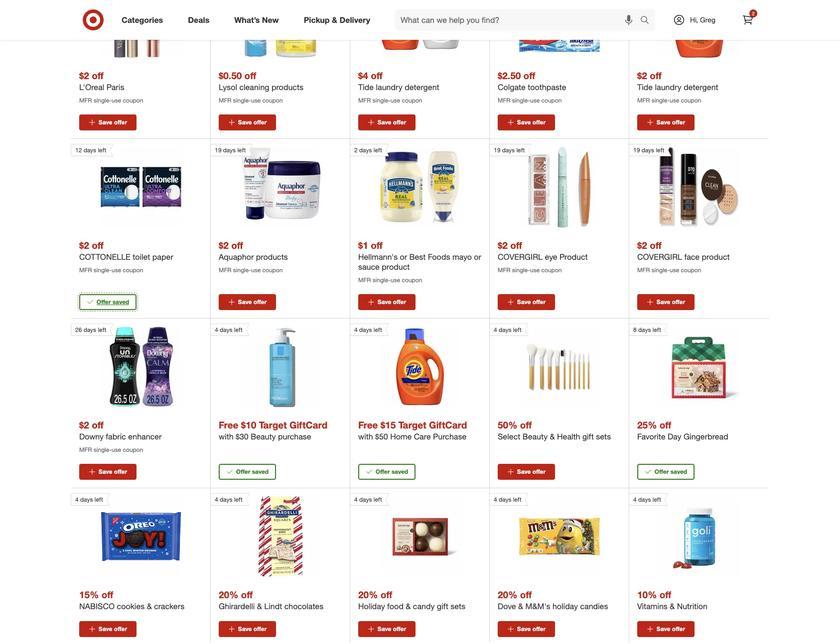 Task type: locate. For each thing, give the bounding box(es) containing it.
2 laundry from the left
[[655, 82, 682, 92]]

4 days left for 20% off holiday food & candy gift sets
[[354, 497, 382, 504]]

offer saved down home
[[376, 469, 408, 476]]

1 horizontal spatial detergent
[[684, 82, 719, 92]]

saved for 25% off
[[671, 469, 687, 476]]

19 for aquaphor products
[[215, 147, 221, 154]]

sets inside 20% off holiday food & candy gift sets
[[451, 602, 466, 612]]

offer down toothpaste
[[533, 119, 546, 126]]

$2 inside '$2 off downy fabric enhancer mfr single-use coupon'
[[79, 420, 89, 431]]

days for ghirardelli & lindt chocolates
[[220, 497, 232, 504]]

use inside $2 off covergirl face product mfr single-use coupon
[[670, 267, 679, 274]]

2 19 from the left
[[494, 147, 501, 154]]

1 horizontal spatial 19 days left button
[[489, 144, 600, 228]]

use inside $2 off l'oreal paris mfr single-use coupon
[[112, 97, 121, 104]]

offer saved button down the day
[[637, 465, 695, 481]]

save offer down '$4 off tide laundry detergent mfr single-use coupon'
[[378, 119, 406, 126]]

off inside '$2 off downy fabric enhancer mfr single-use coupon'
[[92, 420, 104, 431]]

0 horizontal spatial detergent
[[405, 82, 439, 92]]

1 horizontal spatial free
[[358, 420, 378, 431]]

off inside the 25% off favorite day gingerbread
[[660, 420, 672, 431]]

off inside $2 off covergirl eye product mfr single-use coupon
[[510, 240, 522, 251]]

0 horizontal spatial sets
[[451, 602, 466, 612]]

mfr inside '$2 off downy fabric enhancer mfr single-use coupon'
[[79, 447, 92, 454]]

1 19 days left from the left
[[215, 147, 246, 154]]

off for $0.50 off lysol cleaning products mfr single-use coupon
[[244, 70, 256, 81]]

single- inside $1 off hellmann's or best foods mayo or sauce product mfr single-use coupon
[[373, 277, 391, 284]]

free up $30
[[219, 420, 239, 431]]

20% up holiday
[[358, 590, 378, 601]]

8
[[633, 327, 637, 334]]

1 covergirl from the left
[[498, 252, 543, 262]]

nabisco
[[79, 602, 115, 612]]

left for hellmann's or best foods mayo or sauce product
[[374, 147, 382, 154]]

off inside $1 off hellmann's or best foods mayo or sauce product mfr single-use coupon
[[371, 240, 383, 251]]

detergent for $2 off
[[684, 82, 719, 92]]

sets for 50% off
[[596, 432, 611, 442]]

days for with $50 home care purchase
[[359, 327, 372, 334]]

1 19 days left button from the left
[[210, 144, 321, 228]]

2 free from the left
[[358, 420, 378, 431]]

1 vertical spatial 2
[[354, 147, 358, 154]]

0 horizontal spatial with
[[219, 432, 234, 442]]

0 horizontal spatial 19 days left button
[[210, 144, 321, 228]]

0 horizontal spatial covergirl
[[498, 252, 543, 262]]

1 horizontal spatial 19
[[494, 147, 501, 154]]

off inside 20% off dove & m&m's holiday candies
[[520, 590, 532, 601]]

fabric
[[106, 432, 126, 442]]

save up 8 days left
[[657, 299, 671, 306]]

& right 'cookies'
[[147, 602, 152, 612]]

save offer button
[[79, 115, 137, 131], [219, 115, 276, 131], [358, 115, 416, 131], [498, 115, 555, 131], [637, 115, 695, 131], [219, 295, 276, 311], [358, 295, 416, 311], [498, 295, 555, 311], [637, 295, 695, 311], [79, 465, 137, 481], [498, 465, 555, 481], [79, 622, 137, 638], [219, 622, 276, 638], [358, 622, 416, 638], [498, 622, 555, 638], [637, 622, 695, 638]]

new
[[262, 15, 279, 25]]

20%
[[219, 590, 238, 601], [358, 590, 378, 601], [498, 590, 518, 601]]

2 beauty from the left
[[523, 432, 548, 442]]

4 for 20% off dove & m&m's holiday candies
[[494, 497, 497, 504]]

off inside $2 off covergirl face product mfr single-use coupon
[[650, 240, 662, 251]]

save offer button up "12 days left"
[[79, 115, 137, 131]]

target right $10
[[259, 420, 287, 431]]

2 horizontal spatial 19 days left button
[[629, 144, 740, 228]]

save offer button down sauce
[[358, 295, 416, 311]]

select
[[498, 432, 520, 442]]

free inside 'free $10 target giftcard with $30 beauty purchase'
[[219, 420, 239, 431]]

$2 for covergirl eye product
[[498, 240, 508, 251]]

off for 10% off vitamins & nutrition
[[660, 590, 672, 601]]

coupon inside $2 off covergirl face product mfr single-use coupon
[[681, 267, 701, 274]]

save down vitamins
[[657, 626, 671, 634]]

3 19 days left from the left
[[633, 147, 665, 154]]

tide
[[358, 82, 374, 92], [637, 82, 653, 92]]

& right food
[[406, 602, 411, 612]]

4 days left
[[215, 327, 243, 334], [354, 327, 382, 334], [494, 327, 522, 334], [75, 497, 103, 504], [215, 497, 243, 504], [354, 497, 382, 504], [494, 497, 522, 504], [633, 497, 661, 504]]

1 with from the left
[[219, 432, 234, 442]]

1 horizontal spatial covergirl
[[637, 252, 682, 262]]

food
[[387, 602, 404, 612]]

$2 for downy fabric enhancer
[[79, 420, 89, 431]]

single-
[[94, 97, 112, 104], [233, 97, 251, 104], [373, 97, 391, 104], [512, 97, 530, 104], [652, 97, 670, 104], [94, 267, 112, 274], [233, 267, 251, 274], [512, 267, 530, 274], [652, 267, 670, 274], [373, 277, 391, 284], [94, 447, 112, 454]]

save offer down fabric
[[99, 469, 127, 476]]

off for 20% off ghirardelli & lindt chocolates
[[241, 590, 253, 601]]

save offer button down m&m's
[[498, 622, 555, 638]]

or right mayo
[[474, 252, 481, 262]]

offer saved button for $2 off
[[79, 295, 137, 311]]

1 horizontal spatial giftcard
[[429, 420, 467, 431]]

$2 inside $2 off covergirl eye product mfr single-use coupon
[[498, 240, 508, 251]]

left for nabisco cookies & crackers
[[95, 497, 103, 504]]

1 vertical spatial sets
[[451, 602, 466, 612]]

off inside 10% off vitamins & nutrition
[[660, 590, 672, 601]]

with left $30
[[219, 432, 234, 442]]

target inside free $15 target giftcard with $50 home care purchase
[[398, 420, 427, 431]]

left inside button
[[653, 327, 661, 334]]

off
[[92, 70, 104, 81], [244, 70, 256, 81], [371, 70, 383, 81], [524, 70, 535, 81], [650, 70, 662, 81], [92, 240, 104, 251], [231, 240, 243, 251], [371, 240, 383, 251], [510, 240, 522, 251], [650, 240, 662, 251], [92, 420, 104, 431], [520, 420, 532, 431], [660, 420, 672, 431], [101, 590, 113, 601], [241, 590, 253, 601], [381, 590, 392, 601], [520, 590, 532, 601], [660, 590, 672, 601]]

gift
[[583, 432, 594, 442], [437, 602, 448, 612]]

1 vertical spatial gift
[[437, 602, 448, 612]]

save down nabisco
[[99, 626, 112, 634]]

1 20% from the left
[[219, 590, 238, 601]]

0 horizontal spatial or
[[400, 252, 407, 262]]

off inside $2 off aquaphor products mfr single-use coupon
[[231, 240, 243, 251]]

1 horizontal spatial target
[[398, 420, 427, 431]]

1 laundry from the left
[[376, 82, 403, 92]]

use inside '$2 off downy fabric enhancer mfr single-use coupon'
[[112, 447, 121, 454]]

2 with from the left
[[358, 432, 373, 442]]

20% off dove & m&m's holiday candies
[[498, 590, 608, 612]]

0 horizontal spatial target
[[259, 420, 287, 431]]

off inside 15% off nabisco cookies & crackers
[[101, 590, 113, 601]]

1 horizontal spatial with
[[358, 432, 373, 442]]

0 horizontal spatial 19 days left
[[215, 147, 246, 154]]

offer down the $0.50 off lysol cleaning products mfr single-use coupon
[[254, 119, 267, 126]]

sauce
[[358, 262, 380, 272]]

1 giftcard from the left
[[290, 420, 328, 431]]

off for $2.50 off colgate toothpaste mfr single-use coupon
[[524, 70, 535, 81]]

offer saved button for free $15 target giftcard
[[358, 465, 416, 481]]

offer saved up 26 days left
[[97, 299, 129, 306]]

sets inside "50% off select beauty & health gift sets"
[[596, 432, 611, 442]]

2 for 2
[[752, 10, 755, 16]]

$2 inside $2 off tide laundry detergent mfr single-use coupon
[[637, 70, 647, 81]]

mfr inside $2.50 off colgate toothpaste mfr single-use coupon
[[498, 97, 511, 104]]

offer down $50
[[376, 469, 390, 476]]

off for 50% off select beauty & health gift sets
[[520, 420, 532, 431]]

gift right health
[[583, 432, 594, 442]]

2 giftcard from the left
[[429, 420, 467, 431]]

offer saved for $2 off
[[97, 299, 129, 306]]

offer down favorite in the bottom of the page
[[655, 469, 669, 476]]

free $10 target giftcard with $30 beauty purchase
[[219, 420, 328, 442]]

0 horizontal spatial free
[[219, 420, 239, 431]]

covergirl left face
[[637, 252, 682, 262]]

save offer down $2 off covergirl eye product mfr single-use coupon
[[517, 299, 546, 306]]

sets
[[596, 432, 611, 442], [451, 602, 466, 612]]

offer down '$4 off tide laundry detergent mfr single-use coupon'
[[393, 119, 406, 126]]

19 for covergirl eye product
[[494, 147, 501, 154]]

off inside $2.50 off colgate toothpaste mfr single-use coupon
[[524, 70, 535, 81]]

12 days left
[[75, 147, 106, 154]]

2 detergent from the left
[[684, 82, 719, 92]]

days for covergirl face product
[[642, 147, 654, 154]]

free for free $15 target giftcard
[[358, 420, 378, 431]]

2 or from the left
[[474, 252, 481, 262]]

0 vertical spatial sets
[[596, 432, 611, 442]]

tide inside $2 off tide laundry detergent mfr single-use coupon
[[637, 82, 653, 92]]

free
[[219, 420, 239, 431], [358, 420, 378, 431]]

0 horizontal spatial laundry
[[376, 82, 403, 92]]

off for $2 off cottonelle toilet paper mfr single-use coupon
[[92, 240, 104, 251]]

with inside free $15 target giftcard with $50 home care purchase
[[358, 432, 373, 442]]

1 or from the left
[[400, 252, 407, 262]]

with left $50
[[358, 432, 373, 442]]

days for covergirl eye product
[[502, 147, 515, 154]]

0 vertical spatial gift
[[583, 432, 594, 442]]

off for $2 off covergirl eye product mfr single-use coupon
[[510, 240, 522, 251]]

use inside $2 off covergirl eye product mfr single-use coupon
[[530, 267, 540, 274]]

saved down home
[[392, 469, 408, 476]]

1 horizontal spatial 2
[[752, 10, 755, 16]]

4 for 20% off holiday food & candy gift sets
[[354, 497, 358, 504]]

1 target from the left
[[259, 420, 287, 431]]

days for aquaphor products
[[223, 147, 236, 154]]

2 horizontal spatial 20%
[[498, 590, 518, 601]]

save offer button down ghirardelli
[[219, 622, 276, 638]]

use inside $2 off aquaphor products mfr single-use coupon
[[251, 267, 261, 274]]

left for holiday food & candy gift sets
[[374, 497, 382, 504]]

left for ghirardelli & lindt chocolates
[[234, 497, 243, 504]]

target
[[259, 420, 287, 431], [398, 420, 427, 431]]

or left best
[[400, 252, 407, 262]]

gift inside "50% off select beauty & health gift sets"
[[583, 432, 594, 442]]

1 horizontal spatial 20%
[[358, 590, 378, 601]]

off for $2 off l'oreal paris mfr single-use coupon
[[92, 70, 104, 81]]

4 days left button
[[210, 324, 321, 408], [350, 324, 460, 408], [489, 324, 600, 408], [71, 494, 181, 578], [210, 494, 321, 578], [350, 494, 460, 578], [489, 494, 600, 578], [629, 494, 740, 578]]

giftcard for free $10 target giftcard
[[290, 420, 328, 431]]

gift right candy
[[437, 602, 448, 612]]

12
[[75, 147, 82, 154]]

covergirl for covergirl eye product
[[498, 252, 543, 262]]

save offer button down food
[[358, 622, 416, 638]]

beauty inside 'free $10 target giftcard with $30 beauty purchase'
[[251, 432, 276, 442]]

save offer button down select
[[498, 465, 555, 481]]

ghirardelli
[[219, 602, 255, 612]]

2 days left button
[[350, 144, 460, 228]]

laundry inside $2 off tide laundry detergent mfr single-use coupon
[[655, 82, 682, 92]]

save down sauce
[[378, 299, 391, 306]]

1 free from the left
[[219, 420, 239, 431]]

offer up 26 days left
[[97, 299, 111, 306]]

20% inside 20% off holiday food & candy gift sets
[[358, 590, 378, 601]]

1 vertical spatial products
[[256, 252, 288, 262]]

3 19 from the left
[[633, 147, 640, 154]]

0 horizontal spatial gift
[[437, 602, 448, 612]]

0 vertical spatial products
[[272, 82, 304, 92]]

coupon inside $1 off hellmann's or best foods mayo or sauce product mfr single-use coupon
[[402, 277, 422, 284]]

aquaphor
[[219, 252, 254, 262]]

off inside the $0.50 off lysol cleaning products mfr single-use coupon
[[244, 70, 256, 81]]

offer saved button down $30
[[219, 465, 276, 481]]

& left lindt
[[257, 602, 262, 612]]

offer down m&m's
[[533, 626, 546, 634]]

coupon inside $2 off aquaphor products mfr single-use coupon
[[262, 267, 283, 274]]

$2 inside $2 off l'oreal paris mfr single-use coupon
[[79, 70, 89, 81]]

left for aquaphor products
[[237, 147, 246, 154]]

beauty
[[251, 432, 276, 442], [523, 432, 548, 442]]

product inside $2 off covergirl face product mfr single-use coupon
[[702, 252, 730, 262]]

deals link
[[180, 9, 222, 31]]

laundry inside '$4 off tide laundry detergent mfr single-use coupon'
[[376, 82, 403, 92]]

offer saved
[[97, 299, 129, 306], [236, 469, 269, 476], [376, 469, 408, 476], [655, 469, 687, 476]]

product right face
[[702, 252, 730, 262]]

offer saved for free $10 target giftcard
[[236, 469, 269, 476]]

offer for free $15 target giftcard
[[376, 469, 390, 476]]

purchase
[[278, 432, 311, 442]]

offer down $2 off covergirl face product mfr single-use coupon
[[672, 299, 685, 306]]

2 link
[[737, 9, 759, 31]]

4 days left for free $10 target giftcard with $30 beauty purchase
[[215, 327, 243, 334]]

left for select beauty & health gift sets
[[513, 327, 522, 334]]

1 horizontal spatial tide
[[637, 82, 653, 92]]

0 horizontal spatial tide
[[358, 82, 374, 92]]

dove
[[498, 602, 516, 612]]

2 inside 2 days left button
[[354, 147, 358, 154]]

detergent inside $2 off tide laundry detergent mfr single-use coupon
[[684, 82, 719, 92]]

delivery
[[340, 15, 370, 25]]

$2 for l'oreal paris
[[79, 70, 89, 81]]

days for with $30 beauty purchase
[[220, 327, 232, 334]]

1 horizontal spatial gift
[[583, 432, 594, 442]]

gingerbread
[[684, 432, 729, 442]]

off inside "50% off select beauty & health gift sets"
[[520, 420, 532, 431]]

sets right candy
[[451, 602, 466, 612]]

19 days left button for products
[[210, 144, 321, 228]]

mfr inside $2 off aquaphor products mfr single-use coupon
[[219, 267, 232, 274]]

15%
[[79, 590, 99, 601]]

&
[[332, 15, 337, 25], [550, 432, 555, 442], [147, 602, 152, 612], [257, 602, 262, 612], [406, 602, 411, 612], [518, 602, 523, 612], [670, 602, 675, 612]]

& inside 20% off holiday food & candy gift sets
[[406, 602, 411, 612]]

1 horizontal spatial sets
[[596, 432, 611, 442]]

left for favorite day gingerbread
[[653, 327, 661, 334]]

2 19 days left from the left
[[494, 147, 525, 154]]

$4
[[358, 70, 368, 81]]

mfr
[[79, 97, 92, 104], [219, 97, 232, 104], [358, 97, 371, 104], [498, 97, 511, 104], [637, 97, 650, 104], [79, 267, 92, 274], [219, 267, 232, 274], [498, 267, 511, 274], [637, 267, 650, 274], [358, 277, 371, 284], [79, 447, 92, 454]]

20% up dove
[[498, 590, 518, 601]]

15% off nabisco cookies & crackers
[[79, 590, 184, 612]]

detergent inside '$4 off tide laundry detergent mfr single-use coupon'
[[405, 82, 439, 92]]

1 horizontal spatial beauty
[[523, 432, 548, 442]]

detergent
[[405, 82, 439, 92], [684, 82, 719, 92]]

coupon inside $2.50 off colgate toothpaste mfr single-use coupon
[[542, 97, 562, 104]]

gift inside 20% off holiday food & candy gift sets
[[437, 602, 448, 612]]

left for covergirl eye product
[[517, 147, 525, 154]]

2 horizontal spatial 19 days left
[[633, 147, 665, 154]]

$0.50
[[219, 70, 242, 81]]

covergirl inside $2 off covergirl eye product mfr single-use coupon
[[498, 252, 543, 262]]

3 19 days left button from the left
[[629, 144, 740, 228]]

4
[[215, 327, 218, 334], [354, 327, 358, 334], [494, 327, 497, 334], [75, 497, 79, 504], [215, 497, 218, 504], [354, 497, 358, 504], [494, 497, 497, 504], [633, 497, 637, 504]]

hi,
[[690, 15, 698, 24]]

$2 off covergirl face product mfr single-use coupon
[[637, 240, 730, 274]]

free up $50
[[358, 420, 378, 431]]

offer
[[97, 299, 111, 306], [236, 469, 250, 476], [376, 469, 390, 476], [655, 469, 669, 476]]

$2 off downy fabric enhancer mfr single-use coupon
[[79, 420, 162, 454]]

2 covergirl from the left
[[637, 252, 682, 262]]

19 days left button
[[210, 144, 321, 228], [489, 144, 600, 228], [629, 144, 740, 228]]

sets right health
[[596, 432, 611, 442]]

$2 inside $2 off aquaphor products mfr single-use coupon
[[219, 240, 229, 251]]

save down $2.50 off colgate toothpaste mfr single-use coupon
[[517, 119, 531, 126]]

save offer
[[99, 119, 127, 126], [238, 119, 267, 126], [378, 119, 406, 126], [517, 119, 546, 126], [657, 119, 685, 126], [238, 299, 267, 306], [378, 299, 406, 306], [517, 299, 546, 306], [657, 299, 685, 306], [99, 469, 127, 476], [517, 469, 546, 476], [99, 626, 127, 634], [238, 626, 267, 634], [378, 626, 406, 634], [517, 626, 546, 634], [657, 626, 685, 634]]

20% inside 20% off dove & m&m's holiday candies
[[498, 590, 518, 601]]

single- inside '$2 off downy fabric enhancer mfr single-use coupon'
[[94, 447, 112, 454]]

left
[[98, 147, 106, 154], [237, 147, 246, 154], [374, 147, 382, 154], [517, 147, 525, 154], [656, 147, 665, 154], [98, 327, 106, 334], [234, 327, 243, 334], [374, 327, 382, 334], [513, 327, 522, 334], [653, 327, 661, 334], [95, 497, 103, 504], [234, 497, 243, 504], [374, 497, 382, 504], [513, 497, 522, 504], [653, 497, 661, 504]]

2 19 days left button from the left
[[489, 144, 600, 228]]

1 horizontal spatial or
[[474, 252, 481, 262]]

beauty inside "50% off select beauty & health gift sets"
[[523, 432, 548, 442]]

off inside $2 off l'oreal paris mfr single-use coupon
[[92, 70, 104, 81]]

3 20% from the left
[[498, 590, 518, 601]]

days inside button
[[638, 327, 651, 334]]

save
[[99, 119, 112, 126], [238, 119, 252, 126], [378, 119, 391, 126], [517, 119, 531, 126], [657, 119, 671, 126], [238, 299, 252, 306], [378, 299, 391, 306], [517, 299, 531, 306], [657, 299, 671, 306], [99, 469, 112, 476], [517, 469, 531, 476], [99, 626, 112, 634], [238, 626, 252, 634], [378, 626, 391, 634], [517, 626, 531, 634], [657, 626, 671, 634]]

19 days left
[[215, 147, 246, 154], [494, 147, 525, 154], [633, 147, 665, 154]]

save offer down 'paris'
[[99, 119, 127, 126]]

1 19 from the left
[[215, 147, 221, 154]]

tide inside '$4 off tide laundry detergent mfr single-use coupon'
[[358, 82, 374, 92]]

4 days left for 50% off select beauty & health gift sets
[[494, 327, 522, 334]]

& inside "50% off select beauty & health gift sets"
[[550, 432, 555, 442]]

1 detergent from the left
[[405, 82, 439, 92]]

offer down "50% off select beauty & health gift sets"
[[533, 469, 546, 476]]

2 tide from the left
[[637, 82, 653, 92]]

products right aquaphor
[[256, 252, 288, 262]]

offer saved button down $50
[[358, 465, 416, 481]]

use inside $2.50 off colgate toothpaste mfr single-use coupon
[[530, 97, 540, 104]]

saved down 'free $10 target giftcard with $30 beauty purchase'
[[252, 469, 269, 476]]

product
[[702, 252, 730, 262], [382, 262, 410, 272]]

offer saved down $30
[[236, 469, 269, 476]]

offer saved button for free $10 target giftcard
[[219, 465, 276, 481]]

save offer button down cleaning
[[219, 115, 276, 131]]

offer saved down the day
[[655, 469, 687, 476]]

1 beauty from the left
[[251, 432, 276, 442]]

0 horizontal spatial product
[[382, 262, 410, 272]]

search
[[636, 16, 660, 26]]

saved down $2 off cottonelle toilet paper mfr single-use coupon
[[112, 299, 129, 306]]

$0.50 off lysol cleaning products mfr single-use coupon
[[219, 70, 304, 104]]

& right vitamins
[[670, 602, 675, 612]]

save offer button down $2 off aquaphor products mfr single-use coupon
[[219, 295, 276, 311]]

laundry
[[376, 82, 403, 92], [655, 82, 682, 92]]

save offer down ghirardelli
[[238, 626, 267, 634]]

19 days left for covergirl eye product
[[494, 147, 525, 154]]

left for vitamins & nutrition
[[653, 497, 661, 504]]

offer saved button
[[79, 295, 137, 311], [219, 465, 276, 481], [358, 465, 416, 481], [637, 465, 695, 481]]

1 horizontal spatial product
[[702, 252, 730, 262]]

2 20% from the left
[[358, 590, 378, 601]]

& right pickup
[[332, 15, 337, 25]]

save offer button down vitamins
[[637, 622, 695, 638]]

left for with $50 home care purchase
[[374, 327, 382, 334]]

19
[[215, 147, 221, 154], [494, 147, 501, 154], [633, 147, 640, 154]]

save offer down $2 off tide laundry detergent mfr single-use coupon
[[657, 119, 685, 126]]

covergirl
[[498, 252, 543, 262], [637, 252, 682, 262]]

0 vertical spatial 2
[[752, 10, 755, 16]]

0 horizontal spatial giftcard
[[290, 420, 328, 431]]

use inside $2 off tide laundry detergent mfr single-use coupon
[[670, 97, 679, 104]]

1 horizontal spatial 19 days left
[[494, 147, 525, 154]]

with inside 'free $10 target giftcard with $30 beauty purchase'
[[219, 432, 234, 442]]

beauty down $10
[[251, 432, 276, 442]]

& left health
[[550, 432, 555, 442]]

covergirl inside $2 off covergirl face product mfr single-use coupon
[[637, 252, 682, 262]]

target inside 'free $10 target giftcard with $30 beauty purchase'
[[259, 420, 287, 431]]

beauty right select
[[523, 432, 548, 442]]

target up care
[[398, 420, 427, 431]]

products right cleaning
[[272, 82, 304, 92]]

1 tide from the left
[[358, 82, 374, 92]]

saved for free $15 target giftcard
[[392, 469, 408, 476]]

save offer down m&m's
[[517, 626, 546, 634]]

19 days left for covergirl face product
[[633, 147, 665, 154]]

detergent for $4 off
[[405, 82, 439, 92]]

giftcard inside 'free $10 target giftcard with $30 beauty purchase'
[[290, 420, 328, 431]]

foods
[[428, 252, 450, 262]]

0 horizontal spatial 2
[[354, 147, 358, 154]]

offer down $2 off aquaphor products mfr single-use coupon
[[254, 299, 267, 306]]

0 horizontal spatial 20%
[[219, 590, 238, 601]]

target for $10
[[259, 420, 287, 431]]

50% off select beauty & health gift sets
[[498, 420, 611, 442]]

home
[[390, 432, 412, 442]]

2 horizontal spatial 19
[[633, 147, 640, 154]]

$2 for covergirl face product
[[637, 240, 647, 251]]

saved down the day
[[671, 469, 687, 476]]

with
[[219, 432, 234, 442], [358, 432, 373, 442]]

paper
[[152, 252, 173, 262]]

$2 inside $2 off cottonelle toilet paper mfr single-use coupon
[[79, 240, 89, 251]]

save offer button up 8 days left
[[637, 295, 695, 311]]

& right dove
[[518, 602, 523, 612]]

day
[[668, 432, 682, 442]]

4 days left button for 20% off holiday food & candy gift sets
[[350, 494, 460, 578]]

enhancer
[[128, 432, 162, 442]]

$2
[[79, 70, 89, 81], [637, 70, 647, 81], [79, 240, 89, 251], [219, 240, 229, 251], [498, 240, 508, 251], [637, 240, 647, 251], [79, 420, 89, 431]]

mfr inside $2 off covergirl eye product mfr single-use coupon
[[498, 267, 511, 274]]

days for hellmann's or best foods mayo or sauce product
[[359, 147, 372, 154]]

20% up ghirardelli
[[219, 590, 238, 601]]

save offer down $2.50 off colgate toothpaste mfr single-use coupon
[[517, 119, 546, 126]]

4 days left button for free $10 target giftcard with $30 beauty purchase
[[210, 324, 321, 408]]

8 days left button
[[629, 324, 740, 408]]

free inside free $15 target giftcard with $50 home care purchase
[[358, 420, 378, 431]]

off inside $2 off cottonelle toilet paper mfr single-use coupon
[[92, 240, 104, 251]]

19 days left for aquaphor products
[[215, 147, 246, 154]]

2 target from the left
[[398, 420, 427, 431]]

off inside $2 off tide laundry detergent mfr single-use coupon
[[650, 70, 662, 81]]

hellmann's
[[358, 252, 398, 262]]

covergirl left eye
[[498, 252, 543, 262]]

1 horizontal spatial laundry
[[655, 82, 682, 92]]

0 horizontal spatial 19
[[215, 147, 221, 154]]

mfr inside $2 off cottonelle toilet paper mfr single-use coupon
[[79, 267, 92, 274]]

lysol
[[219, 82, 237, 92]]

off inside '$4 off tide laundry detergent mfr single-use coupon'
[[371, 70, 383, 81]]

offer saved button up 26 days left
[[79, 295, 137, 311]]

4 days left button for 20% off ghirardelli & lindt chocolates
[[210, 494, 321, 578]]

0 horizontal spatial beauty
[[251, 432, 276, 442]]

save down m&m's
[[517, 626, 531, 634]]

off inside the 20% off ghirardelli & lindt chocolates
[[241, 590, 253, 601]]

favorite
[[637, 432, 666, 442]]

use inside '$4 off tide laundry detergent mfr single-use coupon'
[[391, 97, 400, 104]]

mfr inside '$4 off tide laundry detergent mfr single-use coupon'
[[358, 97, 371, 104]]



Task type: vqa. For each thing, say whether or not it's contained in the screenshot.
Weekly
no



Task type: describe. For each thing, give the bounding box(es) containing it.
save offer down 10% off vitamins & nutrition
[[657, 626, 685, 634]]

days for dove & m&m's holiday candies
[[499, 497, 512, 504]]

off for $2 off covergirl face product mfr single-use coupon
[[650, 240, 662, 251]]

categories
[[122, 15, 163, 25]]

2 for 2 days left
[[354, 147, 358, 154]]

4 for 10% off vitamins & nutrition
[[633, 497, 637, 504]]

care
[[414, 432, 431, 442]]

19 days left button for face
[[629, 144, 740, 228]]

save offer down food
[[378, 626, 406, 634]]

$30
[[236, 432, 249, 442]]

colgate
[[498, 82, 526, 92]]

saved for free $10 target giftcard
[[252, 469, 269, 476]]

& inside 20% off dove & m&m's holiday candies
[[518, 602, 523, 612]]

mfr inside the $0.50 off lysol cleaning products mfr single-use coupon
[[219, 97, 232, 104]]

4 days left button for 20% off dove & m&m's holiday candies
[[489, 494, 600, 578]]

save offer down select
[[517, 469, 546, 476]]

days for holiday food & candy gift sets
[[359, 497, 372, 504]]

categories link
[[113, 9, 176, 31]]

offer for free $10 target giftcard
[[236, 469, 250, 476]]

4 days left for 20% off ghirardelli & lindt chocolates
[[215, 497, 243, 504]]

mfr inside $1 off hellmann's or best foods mayo or sauce product mfr single-use coupon
[[358, 277, 371, 284]]

26 days left button
[[71, 324, 181, 408]]

save offer button down fabric
[[79, 465, 137, 481]]

save down fabric
[[99, 469, 112, 476]]

sets for 20% off
[[451, 602, 466, 612]]

$2.50 off colgate toothpaste mfr single-use coupon
[[498, 70, 566, 104]]

8 days left
[[633, 327, 661, 334]]

$2 for cottonelle toilet paper
[[79, 240, 89, 251]]

purchase
[[433, 432, 467, 442]]

single- inside $2 off covergirl eye product mfr single-use coupon
[[512, 267, 530, 274]]

save down $2 off covergirl eye product mfr single-use coupon
[[517, 299, 531, 306]]

save offer button down $2.50 off colgate toothpaste mfr single-use coupon
[[498, 115, 555, 131]]

save down select
[[517, 469, 531, 476]]

10% off vitamins & nutrition
[[637, 590, 708, 612]]

offer down 'cookies'
[[114, 626, 127, 634]]

days for cottonelle toilet paper
[[84, 147, 96, 154]]

single- inside $2.50 off colgate toothpaste mfr single-use coupon
[[512, 97, 530, 104]]

offer down nutrition
[[672, 626, 685, 634]]

save up 2 days left
[[378, 119, 391, 126]]

50%
[[498, 420, 518, 431]]

offer down lindt
[[254, 626, 267, 634]]

$2.50
[[498, 70, 521, 81]]

single- inside $2 off covergirl face product mfr single-use coupon
[[652, 267, 670, 274]]

toilet
[[133, 252, 150, 262]]

$1
[[358, 240, 368, 251]]

offer down $2 off tide laundry detergent mfr single-use coupon
[[672, 119, 685, 126]]

26
[[75, 327, 82, 334]]

4 days left button for 15% off nabisco cookies & crackers
[[71, 494, 181, 578]]

mfr inside $2 off l'oreal paris mfr single-use coupon
[[79, 97, 92, 104]]

left for covergirl face product
[[656, 147, 665, 154]]

What can we help you find? suggestions appear below search field
[[395, 9, 643, 31]]

4 days left for 20% off dove & m&m's holiday candies
[[494, 497, 522, 504]]

products inside $2 off aquaphor products mfr single-use coupon
[[256, 252, 288, 262]]

single- inside $2 off aquaphor products mfr single-use coupon
[[233, 267, 251, 274]]

offer saved for 25% off
[[655, 469, 687, 476]]

single- inside the $0.50 off lysol cleaning products mfr single-use coupon
[[233, 97, 251, 104]]

4 for free $10 target giftcard with $30 beauty purchase
[[215, 327, 218, 334]]

4 days left for free $15 target giftcard with $50 home care purchase
[[354, 327, 382, 334]]

& inside 10% off vitamins & nutrition
[[670, 602, 675, 612]]

coupon inside $2 off covergirl eye product mfr single-use coupon
[[542, 267, 562, 274]]

vitamins
[[637, 602, 668, 612]]

deals
[[188, 15, 209, 25]]

what's new link
[[226, 9, 291, 31]]

target for $15
[[398, 420, 427, 431]]

health
[[557, 432, 580, 442]]

toothpaste
[[528, 82, 566, 92]]

days for nabisco cookies & crackers
[[80, 497, 93, 504]]

save offer button down nabisco
[[79, 622, 137, 638]]

days for vitamins & nutrition
[[638, 497, 651, 504]]

12 days left button
[[71, 144, 181, 228]]

19 days left button for eye
[[489, 144, 600, 228]]

$2 off tide laundry detergent mfr single-use coupon
[[637, 70, 719, 104]]

save down cleaning
[[238, 119, 252, 126]]

4 days left for 15% off nabisco cookies & crackers
[[75, 497, 103, 504]]

off for $4 off tide laundry detergent mfr single-use coupon
[[371, 70, 383, 81]]

paris
[[107, 82, 124, 92]]

4 for 50% off select beauty & health gift sets
[[494, 327, 497, 334]]

use inside $1 off hellmann's or best foods mayo or sauce product mfr single-use coupon
[[391, 277, 400, 284]]

off for $2 off aquaphor products mfr single-use coupon
[[231, 240, 243, 251]]

save offer button down $2 off covergirl eye product mfr single-use coupon
[[498, 295, 555, 311]]

2 days left
[[354, 147, 382, 154]]

$2 off l'oreal paris mfr single-use coupon
[[79, 70, 143, 104]]

mayo
[[452, 252, 472, 262]]

nutrition
[[677, 602, 708, 612]]

left for with $30 beauty purchase
[[234, 327, 243, 334]]

tide for $2
[[637, 82, 653, 92]]

4 days left button for 10% off vitamins & nutrition
[[629, 494, 740, 578]]

holiday
[[553, 602, 578, 612]]

4 days left button for free $15 target giftcard with $50 home care purchase
[[350, 324, 460, 408]]

with for free $15 target giftcard
[[358, 432, 373, 442]]

25%
[[637, 420, 657, 431]]

save offer down nabisco
[[99, 626, 127, 634]]

$2 off covergirl eye product mfr single-use coupon
[[498, 240, 588, 274]]

coupon inside $2 off l'oreal paris mfr single-use coupon
[[123, 97, 143, 104]]

off for 15% off nabisco cookies & crackers
[[101, 590, 113, 601]]

4 for 15% off nabisco cookies & crackers
[[75, 497, 79, 504]]

4 for free $15 target giftcard with $50 home care purchase
[[354, 327, 358, 334]]

& inside the 20% off ghirardelli & lindt chocolates
[[257, 602, 262, 612]]

m&m's
[[526, 602, 551, 612]]

4 days left button for 50% off select beauty & health gift sets
[[489, 324, 600, 408]]

left for downy fabric enhancer
[[98, 327, 106, 334]]

save offer button up 2 days left
[[358, 115, 416, 131]]

$1 off hellmann's or best foods mayo or sauce product mfr single-use coupon
[[358, 240, 481, 284]]

save up "12 days left"
[[99, 119, 112, 126]]

4 for 20% off ghirardelli & lindt chocolates
[[215, 497, 218, 504]]

pickup & delivery
[[304, 15, 370, 25]]

mfr inside $2 off tide laundry detergent mfr single-use coupon
[[637, 97, 650, 104]]

candy
[[413, 602, 435, 612]]

offer down food
[[393, 626, 406, 634]]

holiday
[[358, 602, 385, 612]]

20% for 20% off holiday food & candy gift sets
[[358, 590, 378, 601]]

saved for $2 off
[[112, 299, 129, 306]]

25% off favorite day gingerbread
[[637, 420, 729, 442]]

coupon inside $2 off cottonelle toilet paper mfr single-use coupon
[[123, 267, 143, 274]]

offer down '$2 off downy fabric enhancer mfr single-use coupon'
[[114, 469, 127, 476]]

days for select beauty & health gift sets
[[499, 327, 512, 334]]

save offer down sauce
[[378, 299, 406, 306]]

free for free $10 target giftcard
[[219, 420, 239, 431]]

use inside $2 off cottonelle toilet paper mfr single-use coupon
[[112, 267, 121, 274]]

with for free $10 target giftcard
[[219, 432, 234, 442]]

$10
[[241, 420, 256, 431]]

off for $2 off tide laundry detergent mfr single-use coupon
[[650, 70, 662, 81]]

save down ghirardelli
[[238, 626, 252, 634]]

offer saved button for 25% off
[[637, 465, 695, 481]]

crackers
[[154, 602, 184, 612]]

laundry for $2 off
[[655, 82, 682, 92]]

best
[[409, 252, 426, 262]]

search button
[[636, 9, 660, 33]]

save down aquaphor
[[238, 299, 252, 306]]

20% for 20% off dove & m&m's holiday candies
[[498, 590, 518, 601]]

single- inside $2 off l'oreal paris mfr single-use coupon
[[94, 97, 112, 104]]

downy
[[79, 432, 104, 442]]

hi, greg
[[690, 15, 716, 24]]

gift for 20% off
[[437, 602, 448, 612]]

save offer button down $2 off tide laundry detergent mfr single-use coupon
[[637, 115, 695, 131]]

single- inside $2 off cottonelle toilet paper mfr single-use coupon
[[94, 267, 112, 274]]

free $15 target giftcard with $50 home care purchase
[[358, 420, 467, 442]]

use inside the $0.50 off lysol cleaning products mfr single-use coupon
[[251, 97, 261, 104]]

$2 off aquaphor products mfr single-use coupon
[[219, 240, 288, 274]]

$50
[[375, 432, 388, 442]]

20% for 20% off ghirardelli & lindt chocolates
[[219, 590, 238, 601]]

off for 20% off dove & m&m's holiday candies
[[520, 590, 532, 601]]

tide for $4
[[358, 82, 374, 92]]

save offer up 8 days left
[[657, 299, 685, 306]]

off for $1 off hellmann's or best foods mayo or sauce product mfr single-use coupon
[[371, 240, 383, 251]]

covergirl for covergirl face product
[[637, 252, 682, 262]]

left for cottonelle toilet paper
[[98, 147, 106, 154]]

& inside pickup & delivery link
[[332, 15, 337, 25]]

candies
[[580, 602, 608, 612]]

product
[[560, 252, 588, 262]]

days for downy fabric enhancer
[[84, 327, 96, 334]]

days for favorite day gingerbread
[[638, 327, 651, 334]]

l'oreal
[[79, 82, 104, 92]]

10%
[[637, 590, 657, 601]]

what's new
[[234, 15, 279, 25]]

single- inside $2 off tide laundry detergent mfr single-use coupon
[[652, 97, 670, 104]]

offer down $2 off covergirl eye product mfr single-use coupon
[[533, 299, 546, 306]]

pickup & delivery link
[[295, 9, 383, 31]]

$4 off tide laundry detergent mfr single-use coupon
[[358, 70, 439, 104]]

4 days left for 10% off vitamins & nutrition
[[633, 497, 661, 504]]

offer down $1 off hellmann's or best foods mayo or sauce product mfr single-use coupon on the top of page
[[393, 299, 406, 306]]

save down food
[[378, 626, 391, 634]]

save offer down cleaning
[[238, 119, 267, 126]]

offer saved for free $15 target giftcard
[[376, 469, 408, 476]]

save down $2 off tide laundry detergent mfr single-use coupon
[[657, 119, 671, 126]]

$15
[[381, 420, 396, 431]]

coupon inside '$4 off tide laundry detergent mfr single-use coupon'
[[402, 97, 422, 104]]

offer down 'paris'
[[114, 119, 127, 126]]

off for 25% off favorite day gingerbread
[[660, 420, 672, 431]]

gift for 50% off
[[583, 432, 594, 442]]

cottonelle
[[79, 252, 131, 262]]

giftcard for free $15 target giftcard
[[429, 420, 467, 431]]

$2 for aquaphor products
[[219, 240, 229, 251]]

20% off holiday food & candy gift sets
[[358, 590, 466, 612]]

& inside 15% off nabisco cookies & crackers
[[147, 602, 152, 612]]

offer for $2 off
[[97, 299, 111, 306]]

coupon inside $2 off tide laundry detergent mfr single-use coupon
[[681, 97, 701, 104]]

face
[[685, 252, 700, 262]]

product inside $1 off hellmann's or best foods mayo or sauce product mfr single-use coupon
[[382, 262, 410, 272]]

greg
[[700, 15, 716, 24]]

coupon inside '$2 off downy fabric enhancer mfr single-use coupon'
[[123, 447, 143, 454]]

pickup
[[304, 15, 330, 25]]

what's
[[234, 15, 260, 25]]

products inside the $0.50 off lysol cleaning products mfr single-use coupon
[[272, 82, 304, 92]]

single- inside '$4 off tide laundry detergent mfr single-use coupon'
[[373, 97, 391, 104]]

cookies
[[117, 602, 145, 612]]

laundry for $4 off
[[376, 82, 403, 92]]

chocolates
[[284, 602, 324, 612]]

off for $2 off downy fabric enhancer mfr single-use coupon
[[92, 420, 104, 431]]

save offer down $2 off aquaphor products mfr single-use coupon
[[238, 299, 267, 306]]

lindt
[[264, 602, 282, 612]]

26 days left
[[75, 327, 106, 334]]

coupon inside the $0.50 off lysol cleaning products mfr single-use coupon
[[262, 97, 283, 104]]

20% off ghirardelli & lindt chocolates
[[219, 590, 324, 612]]

$2 off cottonelle toilet paper mfr single-use coupon
[[79, 240, 173, 274]]

mfr inside $2 off covergirl face product mfr single-use coupon
[[637, 267, 650, 274]]



